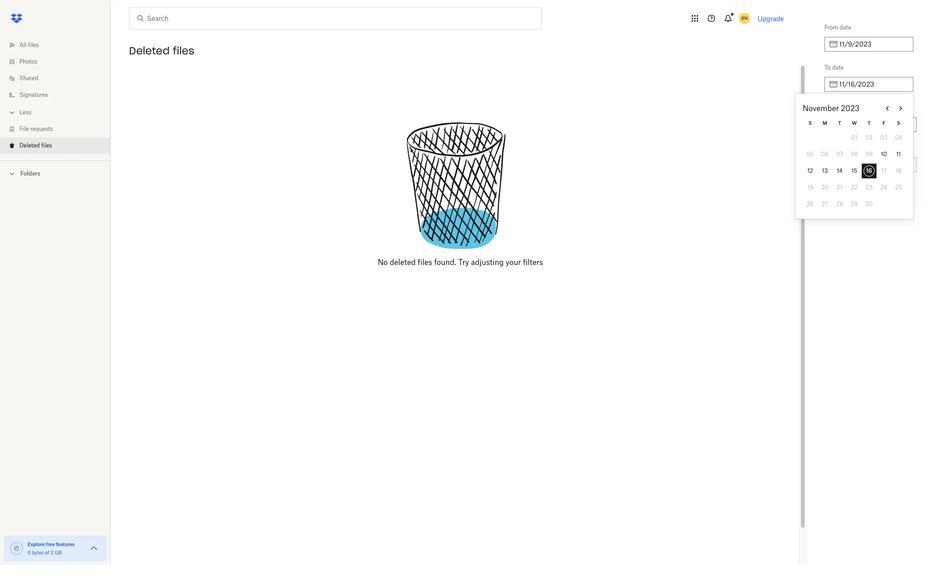 Task type: locate. For each thing, give the bounding box(es) containing it.
01
[[852, 134, 858, 141]]

signatures
[[19, 91, 48, 98]]

28 button
[[833, 197, 847, 212]]

adjusting
[[471, 258, 504, 267]]

0 vertical spatial date
[[840, 24, 852, 31]]

deleted files
[[129, 44, 194, 57], [19, 142, 52, 149]]

03
[[881, 134, 888, 141]]

1 vertical spatial deleted files
[[19, 142, 52, 149]]

22
[[851, 184, 858, 191]]

s up 04
[[897, 120, 901, 126]]

filters
[[523, 258, 543, 267]]

gb
[[55, 550, 62, 556]]

november
[[803, 104, 839, 113]]

0 horizontal spatial deleted
[[19, 142, 40, 149]]

to
[[825, 64, 831, 71]]

date right "from"
[[840, 24, 852, 31]]

2 vertical spatial deleted
[[19, 142, 40, 149]]

s left m at the top right
[[809, 120, 812, 126]]

09 button
[[862, 147, 877, 162]]

f
[[883, 120, 886, 126]]

28
[[837, 201, 843, 207]]

date right the to on the right top of the page
[[833, 64, 844, 71]]

0 horizontal spatial t
[[839, 120, 842, 126]]

m
[[823, 120, 828, 126]]

06 button
[[818, 147, 833, 162]]

t
[[839, 120, 842, 126], [868, 120, 871, 126]]

14 button
[[833, 164, 847, 178]]

1 s from the left
[[809, 120, 812, 126]]

03 button
[[877, 130, 892, 145]]

files inside list item
[[41, 142, 52, 149]]

list
[[0, 31, 111, 160]]

shared
[[19, 75, 38, 82]]

no deleted files found. try adjusting your filters
[[378, 258, 543, 267]]

found.
[[434, 258, 456, 267]]

deleted
[[390, 258, 416, 267]]

1 horizontal spatial t
[[868, 120, 871, 126]]

25
[[896, 184, 902, 191]]

1 horizontal spatial deleted files
[[129, 44, 194, 57]]

21 button
[[833, 180, 847, 195]]

all files
[[19, 41, 39, 48]]

from date
[[825, 24, 852, 31]]

your
[[506, 258, 521, 267]]

0 vertical spatial deleted
[[129, 44, 170, 57]]

07
[[837, 151, 843, 158]]

dropbox image
[[7, 9, 26, 28]]

photos
[[19, 58, 37, 65]]

1 horizontal spatial s
[[897, 120, 901, 126]]

2 horizontal spatial deleted
[[825, 104, 845, 111]]

0 horizontal spatial s
[[809, 120, 812, 126]]

free
[[46, 542, 55, 547]]

27 button
[[818, 197, 833, 212]]

29 button
[[847, 197, 862, 212]]

12
[[808, 167, 813, 174]]

s
[[809, 120, 812, 126], [897, 120, 901, 126]]

11
[[897, 151, 901, 158]]

date
[[840, 24, 852, 31], [833, 64, 844, 71]]

0 horizontal spatial deleted files
[[19, 142, 52, 149]]

explore free features 0 bytes of 2 gb
[[28, 542, 75, 556]]

t up 02
[[868, 120, 871, 126]]

26 button
[[803, 197, 818, 212]]

10 button
[[877, 147, 892, 162]]

17 button
[[877, 164, 892, 178]]

folders
[[20, 170, 40, 177]]

by
[[847, 104, 853, 111]]

from
[[825, 24, 839, 31]]

17
[[882, 167, 887, 174]]

01 button
[[847, 130, 862, 145]]

19 button
[[803, 180, 818, 195]]

02
[[866, 134, 873, 141]]

04
[[895, 134, 903, 141]]

date for to date
[[833, 64, 844, 71]]

12 button
[[803, 164, 818, 178]]

files
[[28, 41, 39, 48], [173, 44, 194, 57], [41, 142, 52, 149], [418, 258, 432, 267]]

2 s from the left
[[897, 120, 901, 126]]

deleted
[[129, 44, 170, 57], [825, 104, 845, 111], [19, 142, 40, 149]]

deleted files list item
[[0, 137, 111, 154]]

2 t from the left
[[868, 120, 871, 126]]

08 button
[[847, 147, 862, 162]]

file requests link
[[7, 121, 111, 137]]

05 button
[[803, 147, 818, 162]]

bytes
[[32, 550, 44, 556]]

19
[[808, 184, 813, 191]]

2
[[51, 550, 53, 556]]

16 button
[[862, 164, 877, 178]]

16
[[867, 167, 873, 174]]

1 vertical spatial date
[[833, 64, 844, 71]]

1 horizontal spatial deleted
[[129, 44, 170, 57]]

t left w
[[839, 120, 842, 126]]

30
[[866, 201, 873, 207]]



Task type: vqa. For each thing, say whether or not it's contained in the screenshot.
top The Documents
no



Task type: describe. For each thing, give the bounding box(es) containing it.
features
[[56, 542, 75, 547]]

requests
[[30, 125, 53, 132]]

photos link
[[7, 53, 111, 70]]

2023
[[841, 104, 860, 113]]

signatures link
[[7, 87, 111, 103]]

04 button
[[892, 130, 906, 145]]

deleted files link
[[7, 137, 111, 154]]

25 button
[[892, 180, 906, 195]]

To date text field
[[840, 79, 908, 89]]

to date
[[825, 64, 844, 71]]

upgrade link
[[758, 15, 784, 22]]

shared link
[[7, 70, 111, 87]]

29
[[851, 201, 858, 207]]

explore
[[28, 542, 45, 547]]

18 button
[[892, 164, 906, 178]]

13 button
[[818, 164, 833, 178]]

w
[[852, 120, 857, 126]]

13
[[822, 167, 828, 174]]

22 button
[[847, 180, 862, 195]]

in
[[825, 144, 830, 151]]

23
[[866, 184, 873, 191]]

quota usage element
[[9, 541, 24, 556]]

file
[[19, 125, 29, 132]]

26
[[807, 201, 814, 207]]

all
[[19, 41, 26, 48]]

06
[[822, 151, 829, 158]]

02 button
[[862, 130, 877, 145]]

11 button
[[892, 147, 906, 162]]

no
[[378, 258, 388, 267]]

24 button
[[877, 180, 892, 195]]

folders button
[[0, 166, 111, 180]]

all files link
[[7, 37, 111, 53]]

folder
[[831, 144, 847, 151]]

1 t from the left
[[839, 120, 842, 126]]

deleted files inside list item
[[19, 142, 52, 149]]

of
[[45, 550, 49, 556]]

05
[[807, 151, 814, 158]]

15
[[852, 167, 858, 174]]

0 vertical spatial deleted files
[[129, 44, 194, 57]]

23 button
[[862, 180, 877, 195]]

try
[[458, 258, 469, 267]]

21
[[837, 184, 843, 191]]

deleted by
[[825, 104, 853, 111]]

08
[[851, 151, 858, 158]]

file requests
[[19, 125, 53, 132]]

From date text field
[[840, 39, 908, 49]]

27
[[822, 201, 829, 207]]

09
[[866, 151, 873, 158]]

list containing all files
[[0, 31, 111, 160]]

24
[[881, 184, 888, 191]]

less
[[19, 109, 31, 116]]

date for from date
[[840, 24, 852, 31]]

less image
[[7, 108, 17, 117]]

deleted inside deleted files link
[[19, 142, 40, 149]]

18
[[896, 167, 902, 174]]

14
[[837, 167, 843, 174]]

in folder
[[825, 144, 847, 151]]

november 2023
[[803, 104, 860, 113]]

10
[[881, 151, 887, 158]]

30 button
[[862, 197, 877, 212]]

upgrade
[[758, 15, 784, 22]]

15 button
[[847, 164, 862, 178]]

1 vertical spatial deleted
[[825, 104, 845, 111]]

0
[[28, 550, 31, 556]]



